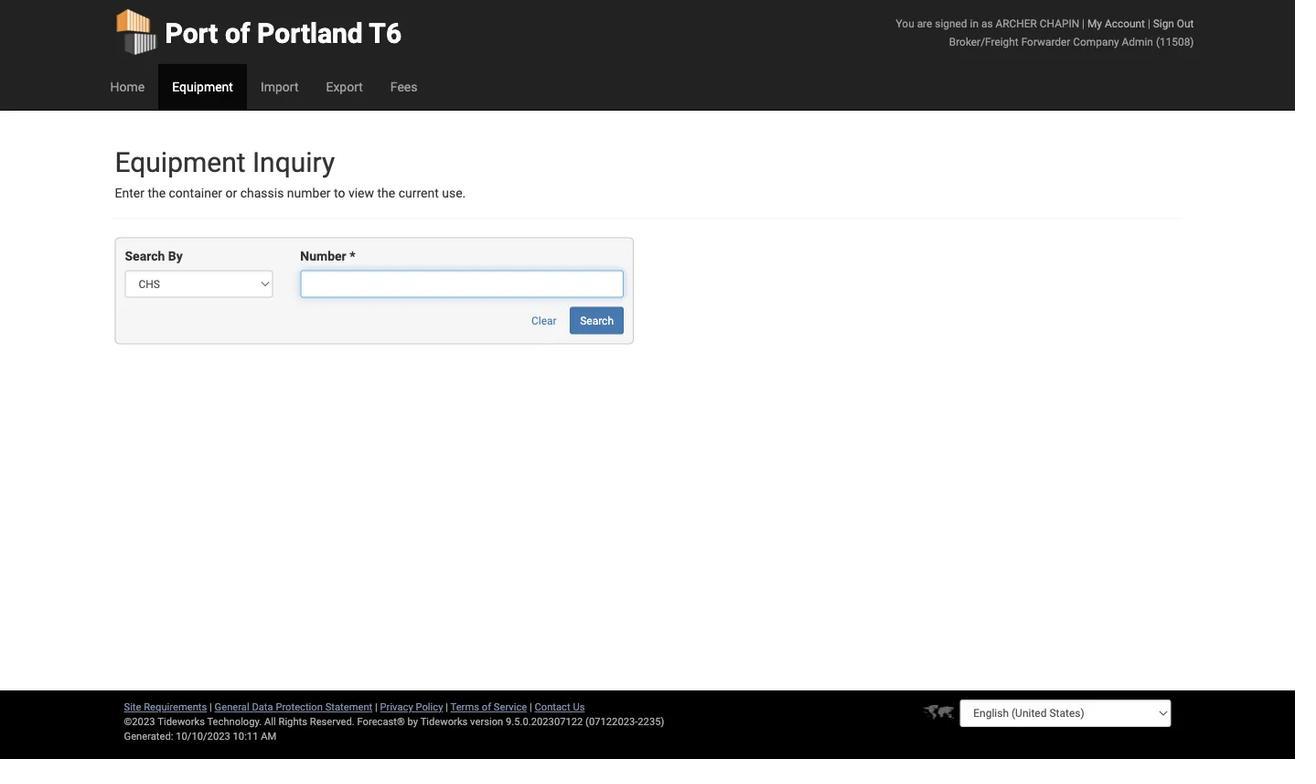 Task type: describe. For each thing, give the bounding box(es) containing it.
am
[[261, 730, 276, 742]]

| left my
[[1082, 17, 1085, 30]]

2 the from the left
[[377, 186, 395, 201]]

as
[[981, 17, 993, 30]]

clear button
[[521, 307, 567, 334]]

contact
[[535, 701, 570, 713]]

terms of service link
[[451, 701, 527, 713]]

my account link
[[1088, 17, 1145, 30]]

of inside site requirements | general data protection statement | privacy policy | terms of service | contact us ©2023 tideworks technology. all rights reserved. forecast® by tideworks version 9.5.0.202307122 (07122023-2235) generated: 10/10/2023 10:11 am
[[482, 701, 491, 713]]

view
[[348, 186, 374, 201]]

protection
[[276, 701, 323, 713]]

equipment button
[[158, 64, 247, 110]]

enter
[[115, 186, 144, 201]]

inquiry
[[252, 146, 335, 178]]

| left sign
[[1148, 17, 1150, 30]]

current
[[399, 186, 439, 201]]

1 the from the left
[[148, 186, 166, 201]]

t6
[[369, 17, 402, 49]]

version
[[470, 716, 503, 728]]

generated:
[[124, 730, 173, 742]]

company
[[1073, 35, 1119, 48]]

rights
[[279, 716, 307, 728]]

terms
[[451, 701, 479, 713]]

to
[[334, 186, 345, 201]]

technology.
[[207, 716, 262, 728]]

chassis
[[240, 186, 284, 201]]

home
[[110, 79, 145, 94]]

archer
[[996, 17, 1037, 30]]

home button
[[96, 64, 158, 110]]

contact us link
[[535, 701, 585, 713]]

search for search by
[[125, 249, 165, 264]]

sign out link
[[1153, 17, 1194, 30]]

by
[[168, 249, 183, 264]]

general data protection statement link
[[215, 701, 373, 713]]

use.
[[442, 186, 466, 201]]

by
[[408, 716, 418, 728]]

tideworks
[[420, 716, 468, 728]]

data
[[252, 701, 273, 713]]

you
[[896, 17, 914, 30]]

fees button
[[377, 64, 431, 110]]

service
[[494, 701, 527, 713]]

fees
[[390, 79, 418, 94]]

sign
[[1153, 17, 1174, 30]]

| up 9.5.0.202307122
[[530, 701, 532, 713]]

(07122023-
[[585, 716, 638, 728]]

portland
[[257, 17, 363, 49]]

export
[[326, 79, 363, 94]]

number
[[300, 249, 346, 264]]

| up forecast® at the left bottom of the page
[[375, 701, 378, 713]]

number *
[[300, 249, 355, 264]]

import
[[261, 79, 299, 94]]

privacy
[[380, 701, 413, 713]]



Task type: locate. For each thing, give the bounding box(es) containing it.
site requirements | general data protection statement | privacy policy | terms of service | contact us ©2023 tideworks technology. all rights reserved. forecast® by tideworks version 9.5.0.202307122 (07122023-2235) generated: 10/10/2023 10:11 am
[[124, 701, 664, 742]]

my
[[1088, 17, 1102, 30]]

equipment
[[172, 79, 233, 94], [115, 146, 246, 178]]

search by
[[125, 249, 183, 264]]

search button
[[570, 307, 624, 334]]

port
[[165, 17, 218, 49]]

equipment inside equipment inquiry enter the container or chassis number to view the current use.
[[115, 146, 246, 178]]

| up tideworks
[[446, 701, 448, 713]]

port of portland t6
[[165, 17, 402, 49]]

the
[[148, 186, 166, 201], [377, 186, 395, 201]]

all
[[264, 716, 276, 728]]

export button
[[312, 64, 377, 110]]

in
[[970, 17, 979, 30]]

10/10/2023
[[176, 730, 230, 742]]

equipment for equipment
[[172, 79, 233, 94]]

Number * text field
[[300, 270, 624, 298]]

port of portland t6 link
[[115, 0, 402, 64]]

us
[[573, 701, 585, 713]]

of up version
[[482, 701, 491, 713]]

account
[[1105, 17, 1145, 30]]

statement
[[325, 701, 373, 713]]

1 vertical spatial equipment
[[115, 146, 246, 178]]

the right view
[[377, 186, 395, 201]]

1 vertical spatial of
[[482, 701, 491, 713]]

search for search
[[580, 314, 614, 327]]

of right 'port'
[[225, 17, 250, 49]]

admin
[[1122, 35, 1153, 48]]

equipment inquiry enter the container or chassis number to view the current use.
[[115, 146, 466, 201]]

equipment down 'port'
[[172, 79, 233, 94]]

site requirements link
[[124, 701, 207, 713]]

equipment inside dropdown button
[[172, 79, 233, 94]]

0 horizontal spatial the
[[148, 186, 166, 201]]

or
[[225, 186, 237, 201]]

2235)
[[638, 716, 664, 728]]

search
[[125, 249, 165, 264], [580, 314, 614, 327]]

forecast®
[[357, 716, 405, 728]]

number
[[287, 186, 331, 201]]

are
[[917, 17, 932, 30]]

forwarder
[[1021, 35, 1071, 48]]

0 vertical spatial search
[[125, 249, 165, 264]]

1 horizontal spatial of
[[482, 701, 491, 713]]

you are signed in as archer chapin | my account | sign out broker/freight forwarder company admin (11508)
[[896, 17, 1194, 48]]

1 horizontal spatial the
[[377, 186, 395, 201]]

*
[[350, 249, 355, 264]]

general
[[215, 701, 249, 713]]

search inside button
[[580, 314, 614, 327]]

chapin
[[1040, 17, 1079, 30]]

search left by
[[125, 249, 165, 264]]

out
[[1177, 17, 1194, 30]]

signed
[[935, 17, 967, 30]]

clear
[[531, 314, 557, 327]]

10:11
[[233, 730, 258, 742]]

search right the clear
[[580, 314, 614, 327]]

equipment for equipment inquiry enter the container or chassis number to view the current use.
[[115, 146, 246, 178]]

equipment up container
[[115, 146, 246, 178]]

container
[[169, 186, 222, 201]]

of
[[225, 17, 250, 49], [482, 701, 491, 713]]

privacy policy link
[[380, 701, 443, 713]]

0 horizontal spatial search
[[125, 249, 165, 264]]

requirements
[[144, 701, 207, 713]]

broker/freight
[[949, 35, 1019, 48]]

9.5.0.202307122
[[506, 716, 583, 728]]

(11508)
[[1156, 35, 1194, 48]]

1 vertical spatial search
[[580, 314, 614, 327]]

import button
[[247, 64, 312, 110]]

1 horizontal spatial search
[[580, 314, 614, 327]]

0 vertical spatial of
[[225, 17, 250, 49]]

reserved.
[[310, 716, 355, 728]]

0 horizontal spatial of
[[225, 17, 250, 49]]

|
[[1082, 17, 1085, 30], [1148, 17, 1150, 30], [210, 701, 212, 713], [375, 701, 378, 713], [446, 701, 448, 713], [530, 701, 532, 713]]

site
[[124, 701, 141, 713]]

©2023 tideworks
[[124, 716, 205, 728]]

| left "general"
[[210, 701, 212, 713]]

0 vertical spatial equipment
[[172, 79, 233, 94]]

the right enter
[[148, 186, 166, 201]]

policy
[[416, 701, 443, 713]]



Task type: vqa. For each thing, say whether or not it's contained in the screenshot.
10/05/2023
no



